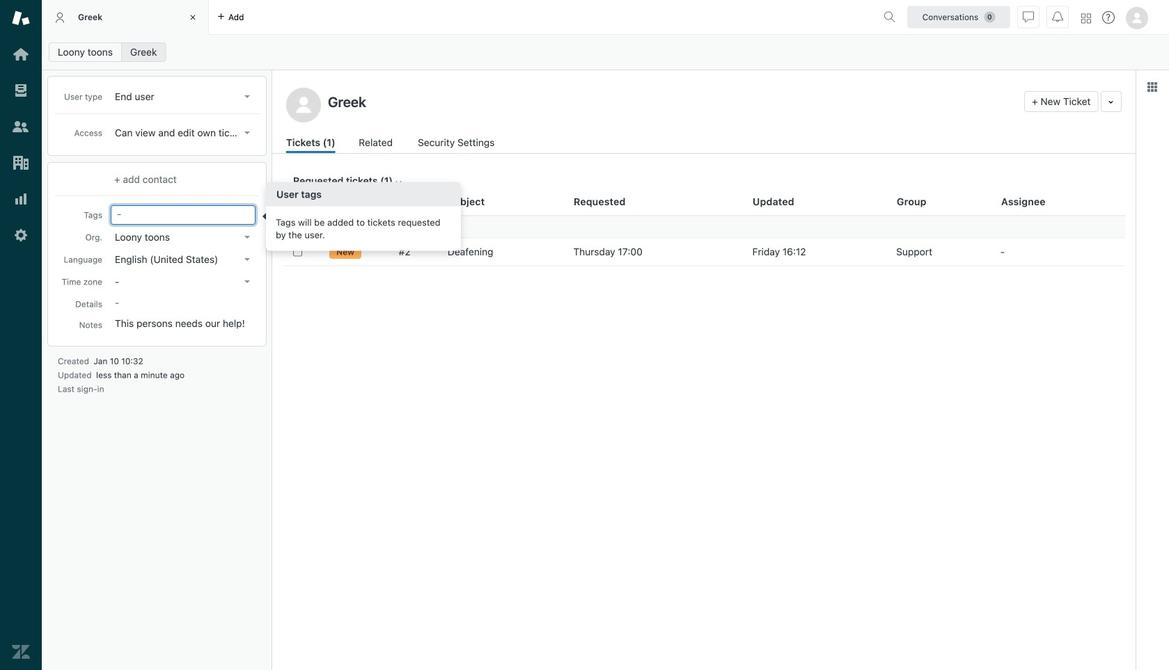 Task type: vqa. For each thing, say whether or not it's contained in the screenshot.
Remove image
no



Task type: locate. For each thing, give the bounding box(es) containing it.
2 vertical spatial arrow down image
[[244, 281, 250, 283]]

1 arrow down image from the top
[[244, 95, 250, 98]]

0 vertical spatial arrow down image
[[244, 95, 250, 98]]

zendesk image
[[12, 643, 30, 662]]

None checkbox
[[293, 248, 302, 257]]

tab
[[42, 0, 209, 35]]

1 vertical spatial arrow down image
[[244, 258, 250, 261]]

arrow down image
[[244, 132, 250, 134], [244, 258, 250, 261]]

3 arrow down image from the top
[[244, 281, 250, 283]]

0 vertical spatial arrow down image
[[244, 132, 250, 134]]

secondary element
[[42, 38, 1169, 66]]

close image
[[186, 10, 200, 24]]

1 arrow down image from the top
[[244, 132, 250, 134]]

grid
[[272, 188, 1136, 671]]

None text field
[[324, 91, 1019, 112]]

reporting image
[[12, 190, 30, 208]]

2 arrow down image from the top
[[244, 236, 250, 239]]

notifications image
[[1052, 11, 1063, 23]]

1 vertical spatial arrow down image
[[244, 236, 250, 239]]

2 arrow down image from the top
[[244, 258, 250, 261]]

customers image
[[12, 118, 30, 136]]

admin image
[[12, 226, 30, 244]]

arrow down image
[[244, 95, 250, 98], [244, 236, 250, 239], [244, 281, 250, 283]]

tabs tab list
[[42, 0, 878, 35]]

zendesk support image
[[12, 9, 30, 27]]



Task type: describe. For each thing, give the bounding box(es) containing it.
zendesk products image
[[1081, 14, 1091, 23]]

get help image
[[1102, 11, 1115, 24]]

get started image
[[12, 45, 30, 63]]

views image
[[12, 81, 30, 100]]

apps image
[[1147, 81, 1158, 93]]

main element
[[0, 0, 42, 671]]

button displays agent's chat status as invisible. image
[[1023, 11, 1034, 23]]

organizations image
[[12, 154, 30, 172]]

- field
[[111, 206, 255, 221]]

Select All Tickets checkbox
[[293, 197, 302, 206]]



